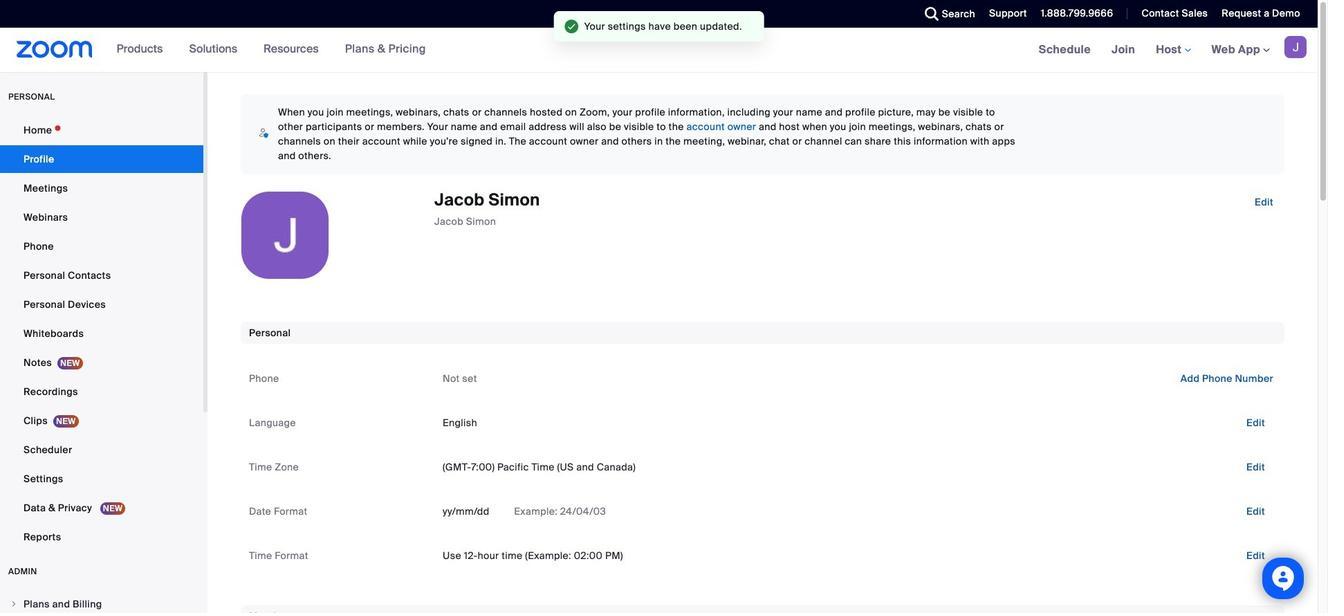 Task type: locate. For each thing, give the bounding box(es) containing it.
product information navigation
[[106, 28, 437, 72]]

user photo image
[[241, 192, 329, 279]]

right image
[[10, 600, 18, 608]]

zoom logo image
[[17, 41, 92, 58]]

banner
[[0, 28, 1318, 73]]

profile picture image
[[1285, 36, 1307, 58]]

menu item
[[0, 591, 203, 613]]



Task type: vqa. For each thing, say whether or not it's contained in the screenshot.
arrow down icon
no



Task type: describe. For each thing, give the bounding box(es) containing it.
success image
[[565, 19, 579, 33]]

meetings navigation
[[1029, 28, 1318, 73]]

edit user photo image
[[274, 229, 296, 241]]

personal menu menu
[[0, 116, 203, 552]]



